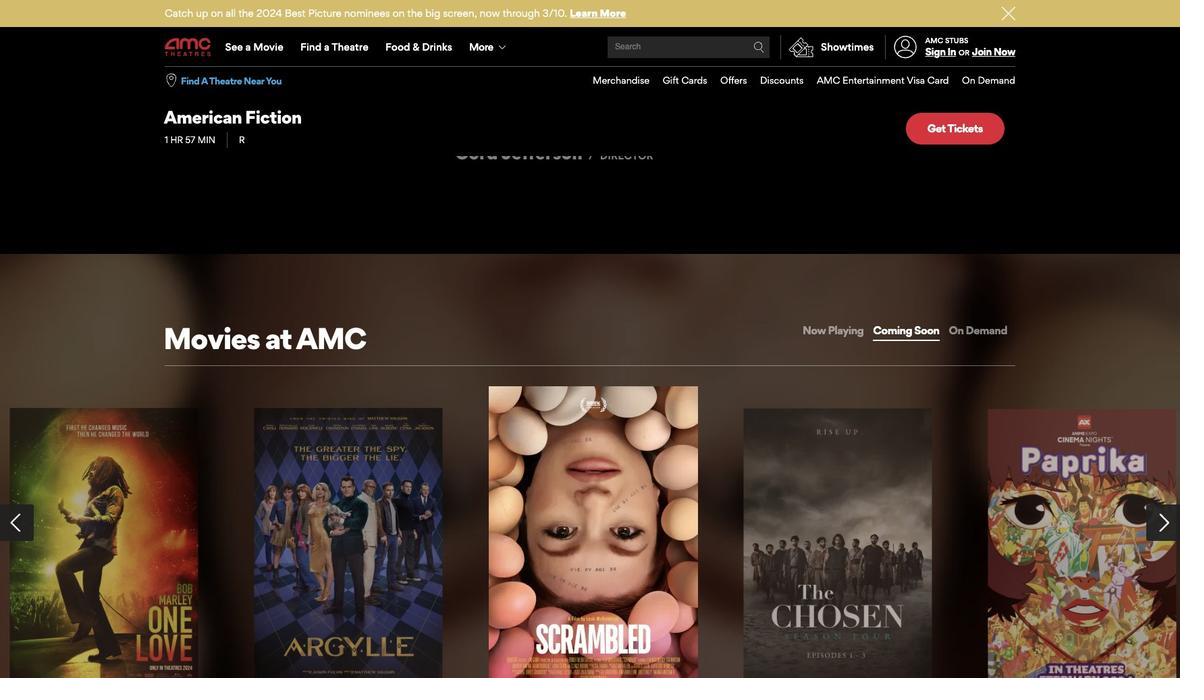 Task type: vqa. For each thing, say whether or not it's contained in the screenshot.
all
yes



Task type: describe. For each thing, give the bounding box(es) containing it.
movie
[[254, 41, 284, 53]]

in
[[948, 45, 957, 58]]

on for the on demand "link"
[[963, 74, 976, 86]]

now playing button
[[802, 322, 865, 340]]

movie poster for the chosen: season 4 episodes 1-3 image
[[744, 409, 932, 678]]

cord jefferson
[[455, 142, 583, 164]]

food & drinks
[[386, 41, 452, 53]]

movie poster for bob marley: one love image
[[10, 408, 198, 678]]

playing
[[828, 324, 864, 337]]

2024
[[256, 7, 282, 20]]

search the AMC website text field
[[613, 42, 754, 52]]

big
[[425, 7, 441, 20]]

on demand for on demand button
[[949, 324, 1008, 337]]

entertainment
[[843, 74, 905, 86]]

now inside 'amc stubs sign in or join now'
[[994, 45, 1016, 58]]

a for movie
[[246, 41, 251, 53]]

2 on from the left
[[393, 7, 405, 20]]

a for theatre
[[324, 41, 330, 53]]

movie poster for axcn: paprika - satoshi kon fest image
[[989, 409, 1177, 678]]

jefferson
[[501, 142, 583, 164]]

best
[[285, 7, 306, 20]]

catch up on all the 2024 best picture nominees on the big screen, now through 3/10. learn more
[[165, 7, 626, 20]]

demand for the on demand "link"
[[978, 74, 1016, 86]]

nominees
[[344, 7, 390, 20]]

you
[[266, 75, 282, 86]]

offers
[[721, 74, 747, 86]]

on demand for the on demand "link"
[[963, 74, 1016, 86]]

find a theatre
[[301, 41, 369, 53]]

see
[[225, 41, 243, 53]]

showtimes
[[821, 41, 874, 53]]

a
[[201, 75, 208, 86]]

showtimes image
[[782, 35, 821, 59]]

soon
[[915, 324, 940, 337]]

sign
[[926, 45, 946, 58]]

picture
[[308, 7, 342, 20]]

american
[[164, 106, 242, 128]]

sign in button
[[926, 45, 957, 58]]

catch
[[165, 7, 193, 20]]

amc entertainment visa card link
[[804, 67, 949, 94]]

see a movie link
[[217, 28, 292, 66]]

showtimes link
[[781, 35, 874, 59]]

&
[[413, 41, 420, 53]]

food
[[386, 41, 410, 53]]

merchandise link
[[580, 67, 650, 94]]

min
[[198, 134, 215, 145]]

near
[[244, 75, 264, 86]]

all
[[226, 7, 236, 20]]

find for find a theatre
[[301, 41, 322, 53]]

menu containing merchandise
[[580, 67, 1016, 94]]

sterling k. brown
[[455, 0, 604, 22]]

coming
[[874, 324, 913, 337]]

1 the from the left
[[239, 7, 254, 20]]

merchandise
[[593, 74, 650, 86]]

2 vertical spatial amc
[[296, 320, 366, 357]]

food & drinks link
[[377, 28, 461, 66]]

or
[[959, 48, 970, 58]]

user profile image
[[887, 36, 925, 58]]

now inside button
[[803, 324, 826, 337]]

gift
[[663, 74, 679, 86]]

get tickets link
[[906, 113, 1005, 144]]



Task type: locate. For each thing, give the bounding box(es) containing it.
sterling
[[455, 0, 523, 22]]

amc right at
[[296, 320, 366, 357]]

57
[[185, 134, 195, 145]]

submit search icon image
[[754, 42, 765, 53]]

now playing
[[803, 324, 864, 337]]

american fiction
[[164, 106, 302, 128]]

fiction
[[245, 106, 302, 128]]

k.
[[527, 0, 545, 22]]

1 hr 57 min
[[165, 134, 215, 145]]

amc up sign
[[926, 36, 944, 45]]

offers link
[[708, 67, 747, 94]]

3/10.
[[543, 7, 567, 20]]

now left playing
[[803, 324, 826, 337]]

movie poster for scrambled image
[[489, 387, 698, 678]]

1 vertical spatial find
[[181, 75, 200, 86]]

the right all
[[239, 7, 254, 20]]

amc for visa
[[817, 74, 840, 86]]

cord
[[455, 142, 498, 164]]

coming soon button
[[872, 322, 941, 340]]

on demand inside "link"
[[963, 74, 1016, 86]]

0 vertical spatial find
[[301, 41, 322, 53]]

more button
[[461, 28, 518, 66]]

now right join
[[994, 45, 1016, 58]]

1 horizontal spatial theatre
[[332, 41, 369, 53]]

movie poster for argylle image
[[254, 408, 443, 678]]

hr
[[171, 134, 183, 145]]

tickets
[[948, 122, 983, 135]]

the
[[239, 7, 254, 20], [408, 7, 423, 20]]

0 horizontal spatial theatre
[[209, 75, 242, 86]]

1 horizontal spatial amc
[[817, 74, 840, 86]]

0 vertical spatial more
[[600, 7, 626, 20]]

on for on demand button
[[949, 324, 964, 337]]

find for find a theatre near you
[[181, 75, 200, 86]]

0 horizontal spatial more
[[469, 40, 493, 53]]

discounts link
[[747, 67, 804, 94]]

gift cards
[[663, 74, 708, 86]]

2 horizontal spatial amc
[[926, 36, 944, 45]]

1 horizontal spatial more
[[600, 7, 626, 20]]

find inside button
[[181, 75, 200, 86]]

a down picture
[[324, 41, 330, 53]]

amc logo image
[[165, 38, 212, 56], [165, 38, 212, 56]]

actor
[[621, 8, 658, 20]]

1 horizontal spatial a
[[324, 41, 330, 53]]

on inside button
[[949, 324, 964, 337]]

on demand
[[963, 74, 1016, 86], [949, 324, 1008, 337]]

now
[[480, 7, 500, 20]]

0 vertical spatial now
[[994, 45, 1016, 58]]

more down now
[[469, 40, 493, 53]]

join
[[972, 45, 992, 58]]

0 vertical spatial on demand
[[963, 74, 1016, 86]]

demand inside on demand button
[[966, 324, 1008, 337]]

at
[[265, 320, 292, 357]]

1 horizontal spatial the
[[408, 7, 423, 20]]

find a theatre near you button
[[181, 74, 282, 87]]

1 horizontal spatial now
[[994, 45, 1016, 58]]

a inside find a theatre link
[[324, 41, 330, 53]]

on demand down join now button
[[963, 74, 1016, 86]]

1 on from the left
[[211, 7, 223, 20]]

up
[[196, 7, 208, 20]]

on right the nominees
[[393, 7, 405, 20]]

find down picture
[[301, 41, 322, 53]]

find
[[301, 41, 322, 53], [181, 75, 200, 86]]

on demand button
[[948, 322, 1009, 340]]

on
[[963, 74, 976, 86], [949, 324, 964, 337]]

0 horizontal spatial amc
[[296, 320, 366, 357]]

find a theatre link
[[292, 28, 377, 66]]

movies
[[163, 320, 260, 357]]

screen,
[[443, 7, 477, 20]]

a right see
[[246, 41, 251, 53]]

1 horizontal spatial find
[[301, 41, 322, 53]]

1 horizontal spatial on
[[393, 7, 405, 20]]

amc
[[926, 36, 944, 45], [817, 74, 840, 86], [296, 320, 366, 357]]

gift cards link
[[650, 67, 708, 94]]

close this dialog image
[[1157, 652, 1171, 665]]

amc for sign
[[926, 36, 944, 45]]

1 a from the left
[[246, 41, 251, 53]]

join now button
[[972, 45, 1016, 58]]

amc inside 'amc stubs sign in or join now'
[[926, 36, 944, 45]]

2 the from the left
[[408, 7, 423, 20]]

brown
[[549, 0, 604, 22]]

1 vertical spatial on demand
[[949, 324, 1008, 337]]

drinks
[[422, 41, 452, 53]]

0 horizontal spatial the
[[239, 7, 254, 20]]

discounts
[[761, 74, 804, 86]]

0 vertical spatial amc
[[926, 36, 944, 45]]

1 vertical spatial on
[[949, 324, 964, 337]]

more right learn at top
[[600, 7, 626, 20]]

find left a
[[181, 75, 200, 86]]

1 vertical spatial more
[[469, 40, 493, 53]]

on
[[211, 7, 223, 20], [393, 7, 405, 20]]

1 vertical spatial amc
[[817, 74, 840, 86]]

a
[[246, 41, 251, 53], [324, 41, 330, 53]]

0 vertical spatial demand
[[978, 74, 1016, 86]]

theatre for a
[[209, 75, 242, 86]]

demand inside the on demand "link"
[[978, 74, 1016, 86]]

1 vertical spatial menu
[[580, 67, 1016, 94]]

now
[[994, 45, 1016, 58], [803, 324, 826, 337]]

director
[[600, 149, 654, 162]]

get
[[928, 122, 946, 135]]

cards
[[682, 74, 708, 86]]

visa
[[907, 74, 925, 86]]

2 a from the left
[[324, 41, 330, 53]]

on inside "link"
[[963, 74, 976, 86]]

menu containing more
[[165, 28, 1016, 66]]

0 vertical spatial menu
[[165, 28, 1016, 66]]

sign in or join amc stubs element
[[885, 28, 1016, 66]]

find a theatre near you
[[181, 75, 282, 86]]

theatre
[[332, 41, 369, 53], [209, 75, 242, 86]]

more inside button
[[469, 40, 493, 53]]

see a movie
[[225, 41, 284, 53]]

menu down showtimes image
[[580, 67, 1016, 94]]

theatre right a
[[209, 75, 242, 86]]

on down or
[[963, 74, 976, 86]]

coming soon
[[874, 324, 940, 337]]

theatre inside button
[[209, 75, 242, 86]]

0 horizontal spatial a
[[246, 41, 251, 53]]

a inside see a movie link
[[246, 41, 251, 53]]

amc entertainment visa card
[[817, 74, 949, 86]]

amc down showtimes "link"
[[817, 74, 840, 86]]

learn
[[570, 7, 598, 20]]

on demand right soon
[[949, 324, 1008, 337]]

0 horizontal spatial find
[[181, 75, 200, 86]]

menu
[[165, 28, 1016, 66], [580, 67, 1016, 94]]

demand right soon
[[966, 324, 1008, 337]]

the left the big
[[408, 7, 423, 20]]

get tickets
[[928, 122, 983, 135]]

0 horizontal spatial now
[[803, 324, 826, 337]]

movies at amc
[[163, 320, 366, 357]]

demand down join now button
[[978, 74, 1016, 86]]

on left all
[[211, 7, 223, 20]]

stubs
[[946, 36, 969, 45]]

on right soon
[[949, 324, 964, 337]]

0 vertical spatial on
[[963, 74, 976, 86]]

0 horizontal spatial on
[[211, 7, 223, 20]]

1 vertical spatial demand
[[966, 324, 1008, 337]]

theatre for a
[[332, 41, 369, 53]]

on demand link
[[949, 67, 1016, 94]]

r
[[239, 134, 245, 145]]

1 vertical spatial now
[[803, 324, 826, 337]]

card
[[928, 74, 949, 86]]

on demand inside button
[[949, 324, 1008, 337]]

demand for on demand button
[[966, 324, 1008, 337]]

demand
[[978, 74, 1016, 86], [966, 324, 1008, 337]]

1
[[165, 134, 168, 145]]

1 vertical spatial theatre
[[209, 75, 242, 86]]

through
[[503, 7, 540, 20]]

theatre down the nominees
[[332, 41, 369, 53]]

amc stubs sign in or join now
[[926, 36, 1016, 58]]

0 vertical spatial theatre
[[332, 41, 369, 53]]

menu down learn at top
[[165, 28, 1016, 66]]

more
[[600, 7, 626, 20], [469, 40, 493, 53]]

learn more link
[[570, 7, 626, 20]]



